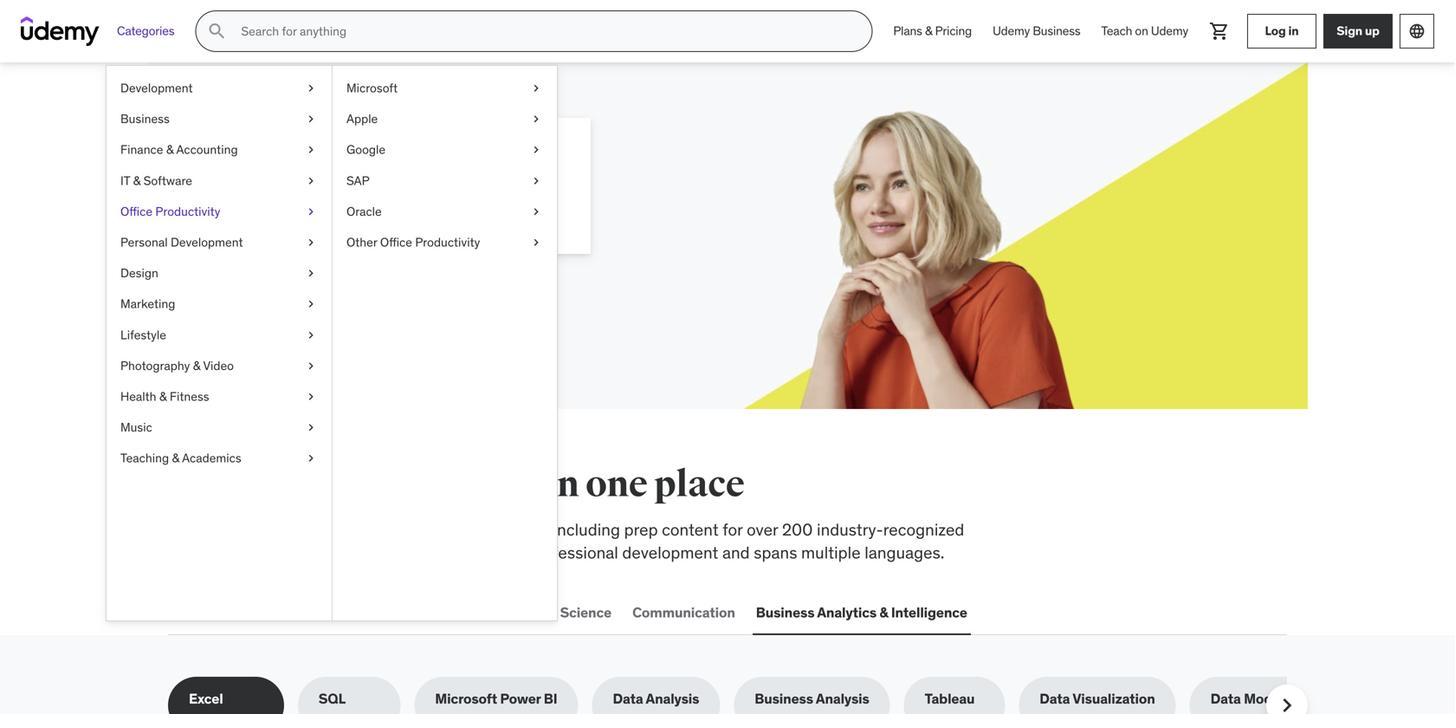 Task type: vqa. For each thing, say whether or not it's contained in the screenshot.
xsmall icon corresponding to Health & Fitness
yes



Task type: locate. For each thing, give the bounding box(es) containing it.
1 horizontal spatial udemy
[[1152, 23, 1189, 39]]

microsoft inside topic filters element
[[435, 690, 497, 708]]

xsmall image for photography & video
[[304, 357, 318, 374]]

office right the other
[[380, 234, 412, 250]]

web
[[172, 604, 201, 621]]

2 udemy from the left
[[1152, 23, 1189, 39]]

to
[[411, 519, 426, 540]]

$12.99
[[231, 200, 273, 218]]

1 horizontal spatial your
[[359, 138, 422, 174]]

development link
[[107, 73, 332, 104]]

plans
[[894, 23, 923, 39]]

xsmall image inside health & fitness link
[[304, 388, 318, 405]]

skills up supports
[[371, 519, 408, 540]]

xsmall image for microsoft
[[529, 80, 543, 97]]

0 vertical spatial microsoft
[[347, 80, 398, 96]]

1 horizontal spatial productivity
[[415, 234, 480, 250]]

data for data analysis
[[613, 690, 643, 708]]

business for business
[[120, 111, 170, 127]]

xsmall image inside google link
[[529, 141, 543, 158]]

&
[[925, 23, 933, 39], [166, 142, 174, 157], [133, 173, 141, 188], [193, 358, 200, 373], [159, 389, 167, 404], [172, 450, 179, 466], [880, 604, 889, 621]]

shopping cart with 0 items image
[[1210, 21, 1231, 42]]

1 vertical spatial microsoft
[[435, 690, 497, 708]]

& right analytics
[[880, 604, 889, 621]]

1 horizontal spatial microsoft
[[435, 690, 497, 708]]

your up the with
[[359, 138, 422, 174]]

on
[[1136, 23, 1149, 39]]

recognized
[[884, 519, 965, 540]]

udemy business link
[[983, 10, 1091, 52]]

in up including
[[546, 462, 579, 507]]

xsmall image inside it & software link
[[304, 172, 318, 189]]

xsmall image inside 'apple' "link"
[[529, 111, 543, 128]]

xsmall image for design
[[304, 265, 318, 282]]

& right teaching
[[172, 450, 179, 466]]

skills
[[231, 138, 308, 174]]

it for it certifications
[[311, 604, 323, 621]]

finance & accounting link
[[107, 134, 332, 165]]

xsmall image for business
[[304, 111, 318, 128]]

0 vertical spatial development
[[120, 80, 193, 96]]

multiple
[[802, 542, 861, 563]]

xsmall image for development
[[304, 80, 318, 97]]

for
[[313, 138, 354, 174], [723, 519, 743, 540]]

1 horizontal spatial office
[[380, 234, 412, 250]]

0 horizontal spatial for
[[313, 138, 354, 174]]

bi
[[544, 690, 558, 708]]

& for fitness
[[159, 389, 167, 404]]

teach
[[1102, 23, 1133, 39]]

it down finance
[[120, 173, 130, 188]]

0 vertical spatial for
[[313, 138, 354, 174]]

0 horizontal spatial analysis
[[646, 690, 700, 708]]

development inside button
[[204, 604, 290, 621]]

xsmall image for personal development
[[304, 234, 318, 251]]

0 vertical spatial office
[[120, 204, 153, 219]]

& left video
[[193, 358, 200, 373]]

xsmall image for apple
[[529, 111, 543, 128]]

1 horizontal spatial for
[[723, 519, 743, 540]]

development right web
[[204, 604, 290, 621]]

data inside button
[[527, 604, 557, 621]]

xsmall image inside lifestyle link
[[304, 326, 318, 343]]

xsmall image inside development link
[[304, 80, 318, 97]]

& left software
[[133, 173, 141, 188]]

xsmall image
[[304, 80, 318, 97], [304, 111, 318, 128], [529, 111, 543, 128], [304, 172, 318, 189], [304, 203, 318, 220], [529, 203, 543, 220], [529, 234, 543, 251], [304, 296, 318, 313], [304, 357, 318, 374], [304, 388, 318, 405], [304, 419, 318, 436], [304, 450, 318, 467]]

1 vertical spatial for
[[723, 519, 743, 540]]

& right the 'plans'
[[925, 23, 933, 39]]

xsmall image inside finance & accounting link
[[304, 141, 318, 158]]

the
[[225, 462, 281, 507]]

photography
[[120, 358, 190, 373]]

covering
[[168, 519, 234, 540]]

leadership
[[435, 604, 506, 621]]

xsmall image inside teaching & academics link
[[304, 450, 318, 467]]

choose a language image
[[1409, 23, 1426, 40]]

analysis
[[646, 690, 700, 708], [816, 690, 870, 708]]

potential
[[310, 181, 365, 198]]

development for web
[[204, 604, 290, 621]]

xsmall image inside "marketing" 'link'
[[304, 296, 318, 313]]

excel
[[189, 690, 223, 708]]

xsmall image for health & fitness
[[304, 388, 318, 405]]

business link
[[107, 104, 332, 134]]

& for pricing
[[925, 23, 933, 39]]

business analytics & intelligence button
[[753, 592, 971, 634]]

starting
[[457, 181, 507, 198]]

analysis for data analysis
[[646, 690, 700, 708]]

0 horizontal spatial office
[[120, 204, 153, 219]]

rounded
[[463, 542, 525, 563]]

plans & pricing link
[[883, 10, 983, 52]]

data
[[527, 604, 557, 621], [613, 690, 643, 708], [1040, 690, 1070, 708], [1211, 690, 1242, 708]]

xsmall image for teaching & academics
[[304, 450, 318, 467]]

office up personal
[[120, 204, 153, 219]]

development for personal
[[171, 234, 243, 250]]

for inside covering critical workplace skills to technical topics, including prep content for over 200 industry-recognized certifications, our catalog supports well-rounded professional development and spans multiple languages.
[[723, 519, 743, 540]]

business inside button
[[756, 604, 815, 621]]

data left the visualization
[[1040, 690, 1070, 708]]

catalog
[[300, 542, 354, 563]]

microsoft left power
[[435, 690, 497, 708]]

analysis for business analysis
[[816, 690, 870, 708]]

log in
[[1266, 23, 1299, 39]]

xsmall image inside photography & video link
[[304, 357, 318, 374]]

marketing
[[120, 296, 175, 312]]

0 horizontal spatial your
[[280, 181, 307, 198]]

development down office productivity link at the top of page
[[171, 234, 243, 250]]

productivity up "personal development"
[[155, 204, 220, 219]]

technical
[[430, 519, 497, 540]]

your
[[359, 138, 422, 174], [280, 181, 307, 198]]

you
[[387, 462, 449, 507]]

development down categories dropdown button at the top of the page
[[120, 80, 193, 96]]

fitness
[[170, 389, 209, 404]]

xsmall image for music
[[304, 419, 318, 436]]

health
[[120, 389, 156, 404]]

web development
[[172, 604, 290, 621]]

1 analysis from the left
[[646, 690, 700, 708]]

certifications,
[[168, 542, 268, 563]]

visualization
[[1073, 690, 1156, 708]]

microsoft up apple
[[347, 80, 398, 96]]

xsmall image inside design link
[[304, 265, 318, 282]]

1 vertical spatial it
[[311, 604, 323, 621]]

for up and in the bottom of the page
[[723, 519, 743, 540]]

xsmall image for it & software
[[304, 172, 318, 189]]

lifestyle link
[[107, 320, 332, 350]]

0 vertical spatial productivity
[[155, 204, 220, 219]]

xsmall image inside microsoft link
[[529, 80, 543, 97]]

1 vertical spatial office
[[380, 234, 412, 250]]

& for software
[[133, 173, 141, 188]]

data left modeling
[[1211, 690, 1242, 708]]

xsmall image inside sap link
[[529, 172, 543, 189]]

in right log at the top right of page
[[1289, 23, 1299, 39]]

data right bi
[[613, 690, 643, 708]]

1 horizontal spatial in
[[1289, 23, 1299, 39]]

data left science
[[527, 604, 557, 621]]

microsoft for microsoft power bi
[[435, 690, 497, 708]]

1 vertical spatial your
[[280, 181, 307, 198]]

categories
[[117, 23, 174, 39]]

it
[[120, 173, 130, 188], [311, 604, 323, 621]]

udemy right pricing
[[993, 23, 1030, 39]]

your up through
[[280, 181, 307, 198]]

business analysis
[[755, 690, 870, 708]]

photography & video link
[[107, 350, 332, 381]]

sign up link
[[1324, 14, 1393, 49]]

supports
[[358, 542, 423, 563]]

0 horizontal spatial udemy
[[993, 23, 1030, 39]]

0 vertical spatial it
[[120, 173, 130, 188]]

skills
[[287, 462, 381, 507], [371, 519, 408, 540]]

& inside button
[[880, 604, 889, 621]]

1 horizontal spatial it
[[311, 604, 323, 621]]

for up potential
[[313, 138, 354, 174]]

it left certifications
[[311, 604, 323, 621]]

well-
[[427, 542, 463, 563]]

xsmall image inside personal development link
[[304, 234, 318, 251]]

communication
[[633, 604, 736, 621]]

1 horizontal spatial analysis
[[816, 690, 870, 708]]

2 vertical spatial development
[[204, 604, 290, 621]]

1 vertical spatial skills
[[371, 519, 408, 540]]

xsmall image inside the music link
[[304, 419, 318, 436]]

finance & accounting
[[120, 142, 238, 157]]

tableau
[[925, 690, 975, 708]]

apple link
[[333, 104, 557, 134]]

at
[[511, 181, 523, 198]]

xsmall image
[[529, 80, 543, 97], [304, 141, 318, 158], [529, 141, 543, 158], [529, 172, 543, 189], [304, 234, 318, 251], [304, 265, 318, 282], [304, 326, 318, 343]]

0 horizontal spatial productivity
[[155, 204, 220, 219]]

xsmall image inside office productivity link
[[304, 203, 318, 220]]

& right finance
[[166, 142, 174, 157]]

business for business analytics & intelligence
[[756, 604, 815, 621]]

business inside topic filters element
[[755, 690, 814, 708]]

productivity down the oracle link
[[415, 234, 480, 250]]

0 horizontal spatial it
[[120, 173, 130, 188]]

log in link
[[1248, 14, 1317, 49]]

sap
[[347, 173, 370, 188]]

office
[[120, 204, 153, 219], [380, 234, 412, 250]]

oracle
[[347, 204, 382, 219]]

industry-
[[817, 519, 884, 540]]

1 vertical spatial development
[[171, 234, 243, 250]]

sign up
[[1337, 23, 1380, 39]]

udemy right the 'on'
[[1152, 23, 1189, 39]]

0 vertical spatial in
[[1289, 23, 1299, 39]]

skills up workplace
[[287, 462, 381, 507]]

music
[[120, 419, 152, 435]]

accounting
[[176, 142, 238, 157]]

microsoft
[[347, 80, 398, 96], [435, 690, 497, 708]]

topic filters element
[[168, 677, 1326, 714]]

it inside button
[[311, 604, 323, 621]]

personal development
[[120, 234, 243, 250]]

business analytics & intelligence
[[756, 604, 968, 621]]

design
[[120, 265, 158, 281]]

1 vertical spatial in
[[546, 462, 579, 507]]

xsmall image inside the "business" link
[[304, 111, 318, 128]]

15.
[[356, 200, 373, 218]]

finance
[[120, 142, 163, 157]]

log
[[1266, 23, 1286, 39]]

2 analysis from the left
[[816, 690, 870, 708]]

Search for anything text field
[[238, 16, 851, 46]]

xsmall image inside other office productivity link
[[529, 234, 543, 251]]

0 horizontal spatial microsoft
[[347, 80, 398, 96]]

xsmall image inside the oracle link
[[529, 203, 543, 220]]

data modeling
[[1211, 690, 1305, 708]]

& right health
[[159, 389, 167, 404]]

one
[[586, 462, 648, 507]]

other office productivity link
[[333, 227, 557, 258]]

our
[[272, 542, 296, 563]]



Task type: describe. For each thing, give the bounding box(es) containing it.
including
[[553, 519, 620, 540]]

xsmall image for lifestyle
[[304, 326, 318, 343]]

it certifications
[[311, 604, 414, 621]]

submit search image
[[207, 21, 227, 42]]

pricing
[[936, 23, 972, 39]]

with
[[369, 181, 395, 198]]

it & software link
[[107, 165, 332, 196]]

dec
[[328, 200, 352, 218]]

xsmall image for other office productivity
[[529, 234, 543, 251]]

communication button
[[629, 592, 739, 634]]

0 vertical spatial skills
[[287, 462, 381, 507]]

music link
[[107, 412, 332, 443]]

categories button
[[107, 10, 185, 52]]

xsmall image for google
[[529, 141, 543, 158]]

teach on udemy
[[1102, 23, 1189, 39]]

content
[[662, 519, 719, 540]]

google link
[[333, 134, 557, 165]]

workplace
[[291, 519, 367, 540]]

office productivity link
[[107, 196, 332, 227]]

a
[[398, 181, 406, 198]]

microsoft for microsoft
[[347, 80, 398, 96]]

teaching
[[120, 450, 169, 466]]

teaching & academics
[[120, 450, 242, 466]]

data science
[[527, 604, 612, 621]]

xsmall image for sap
[[529, 172, 543, 189]]

google
[[347, 142, 386, 157]]

microsoft power bi
[[435, 690, 558, 708]]

need
[[456, 462, 539, 507]]

prep
[[624, 519, 658, 540]]

1 vertical spatial productivity
[[415, 234, 480, 250]]

0 horizontal spatial in
[[546, 462, 579, 507]]

0 vertical spatial your
[[359, 138, 422, 174]]

xsmall image for office productivity
[[304, 203, 318, 220]]

expand
[[231, 181, 277, 198]]

course.
[[409, 181, 454, 198]]

just
[[526, 181, 549, 198]]

skills inside covering critical workplace skills to technical topics, including prep content for over 200 industry-recognized certifications, our catalog supports well-rounded professional development and spans multiple languages.
[[371, 519, 408, 540]]

& for accounting
[[166, 142, 174, 157]]

place
[[654, 462, 745, 507]]

other office productivity
[[347, 234, 480, 250]]

for inside skills for your future expand your potential with a course. starting at just $12.99 through dec 15.
[[313, 138, 354, 174]]

it & software
[[120, 173, 192, 188]]

video
[[203, 358, 234, 373]]

data for data modeling
[[1211, 690, 1242, 708]]

data analysis
[[613, 690, 700, 708]]

apple
[[347, 111, 378, 127]]

xsmall image for finance & accounting
[[304, 141, 318, 158]]

marketing link
[[107, 289, 332, 320]]

xsmall image for marketing
[[304, 296, 318, 313]]

sign
[[1337, 23, 1363, 39]]

next image
[[1274, 692, 1302, 714]]

xsmall image for oracle
[[529, 203, 543, 220]]

plans & pricing
[[894, 23, 972, 39]]

& for video
[[193, 358, 200, 373]]

personal
[[120, 234, 168, 250]]

topics,
[[501, 519, 549, 540]]

sql
[[319, 690, 346, 708]]

up
[[1366, 23, 1380, 39]]

data for data science
[[527, 604, 557, 621]]

teach on udemy link
[[1091, 10, 1199, 52]]

modeling
[[1244, 690, 1305, 708]]

udemy image
[[21, 16, 100, 46]]

development
[[623, 542, 719, 563]]

health & fitness link
[[107, 381, 332, 412]]

through
[[276, 200, 325, 218]]

oracle link
[[333, 196, 557, 227]]

health & fitness
[[120, 389, 209, 404]]

future
[[427, 138, 512, 174]]

all
[[168, 462, 219, 507]]

data visualization
[[1040, 690, 1156, 708]]

photography & video
[[120, 358, 234, 373]]

design link
[[107, 258, 332, 289]]

leadership button
[[431, 592, 510, 634]]

spans
[[754, 542, 798, 563]]

data for data visualization
[[1040, 690, 1070, 708]]

certifications
[[326, 604, 414, 621]]

microsoft link
[[333, 73, 557, 104]]

covering critical workplace skills to technical topics, including prep content for over 200 industry-recognized certifications, our catalog supports well-rounded professional development and spans multiple languages.
[[168, 519, 965, 563]]

power
[[500, 690, 541, 708]]

all the skills you need in one place
[[168, 462, 745, 507]]

1 udemy from the left
[[993, 23, 1030, 39]]

sap link
[[333, 165, 557, 196]]

it for it & software
[[120, 173, 130, 188]]

lifestyle
[[120, 327, 166, 343]]

data science button
[[524, 592, 615, 634]]

intelligence
[[892, 604, 968, 621]]

& for academics
[[172, 450, 179, 466]]

academics
[[182, 450, 242, 466]]

teaching & academics link
[[107, 443, 332, 474]]

languages.
[[865, 542, 945, 563]]

professional
[[529, 542, 619, 563]]

office productivity
[[120, 204, 220, 219]]

business for business analysis
[[755, 690, 814, 708]]

and
[[723, 542, 750, 563]]



